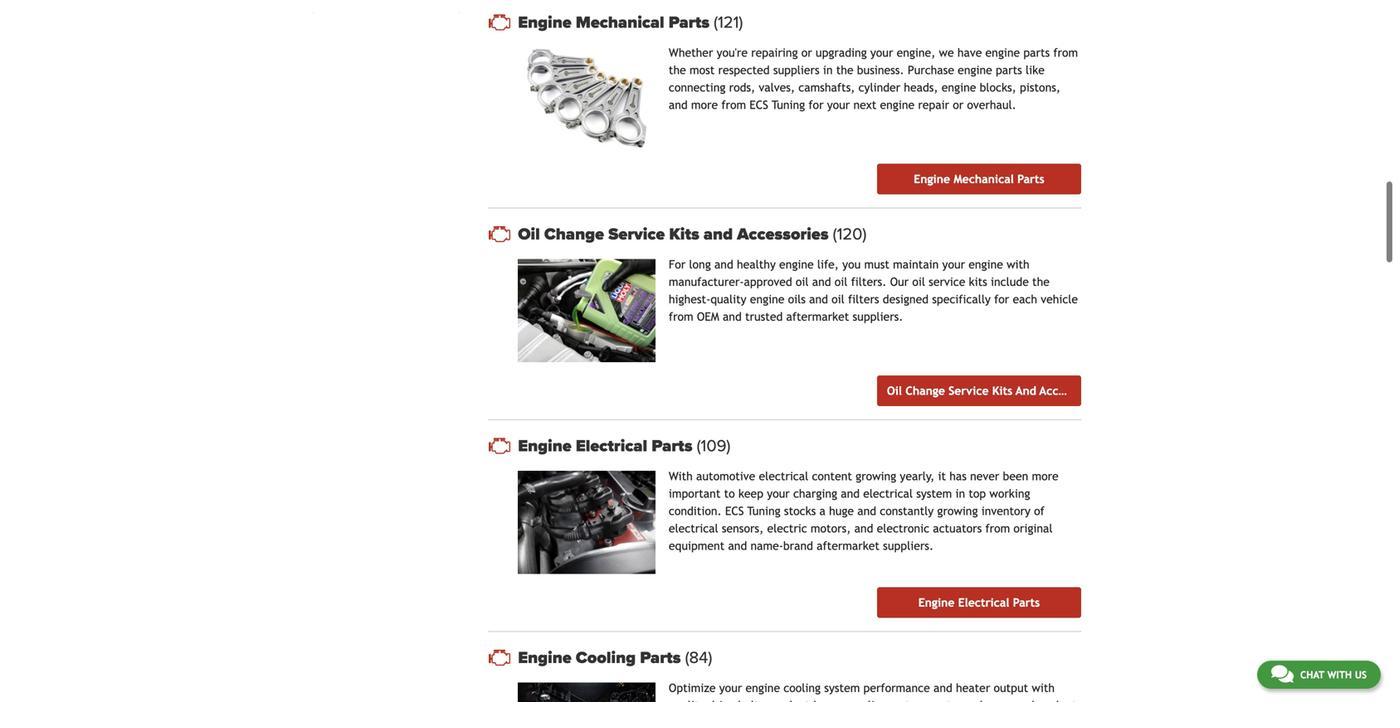 Task type: vqa. For each thing, say whether or not it's contained in the screenshot.
Search text box
no



Task type: locate. For each thing, give the bounding box(es) containing it.
our
[[890, 276, 909, 289]]

in left top on the bottom of the page
[[956, 488, 965, 501]]

suppliers. inside for long and healthy engine life, you must maintain your engine with manufacturer-approved oil and oil filters. our oil service kits include the highest-quality engine oils and oil filters designed specifically for each vehicle from oem and trusted aftermarket suppliers.
[[853, 310, 903, 324]]

aftermarket down "motors,"
[[817, 540, 880, 553]]

oil down "maintain"
[[912, 276, 925, 289]]

engine up kits
[[969, 258, 1003, 271]]

approved
[[744, 276, 792, 289]]

service
[[608, 224, 665, 244], [949, 385, 989, 398]]

engine mechanical parts down overhaul.
[[914, 173, 1045, 186]]

electrical up engine electrical parts thumbnail image on the left
[[576, 437, 648, 456]]

2 horizontal spatial the
[[1033, 276, 1050, 289]]

0 vertical spatial oil change service kits and accessories link
[[518, 224, 1081, 244]]

0 horizontal spatial electrical
[[669, 522, 718, 536]]

growing left "yearly,"
[[856, 470, 897, 483]]

1 horizontal spatial growing
[[937, 505, 978, 518]]

the up "each"
[[1033, 276, 1050, 289]]

more
[[691, 98, 718, 112], [1032, 470, 1059, 483]]

engine mechanical parts link up repairing
[[518, 12, 1081, 32]]

0 vertical spatial electrical
[[759, 470, 809, 483]]

1 vertical spatial tuning
[[747, 505, 781, 518]]

1 horizontal spatial for
[[994, 293, 1009, 306]]

electrical up charging
[[759, 470, 809, 483]]

oil change service kits and accessories thumbnail image image
[[518, 259, 656, 363]]

tuning down valves,
[[772, 98, 805, 112]]

0 vertical spatial suppliers.
[[853, 310, 903, 324]]

from down highest-
[[669, 310, 694, 324]]

for inside for long and healthy engine life, you must maintain your engine with manufacturer-approved oil and oil filters. our oil service kits include the highest-quality engine oils and oil filters designed specifically for each vehicle from oem and trusted aftermarket suppliers.
[[994, 293, 1009, 306]]

0 horizontal spatial ecs
[[725, 505, 744, 518]]

1 vertical spatial engine mechanical parts
[[914, 173, 1045, 186]]

chat
[[1300, 670, 1325, 681]]

1 horizontal spatial service
[[949, 385, 989, 398]]

in
[[823, 64, 833, 77], [956, 488, 965, 501]]

0 horizontal spatial accessories
[[737, 224, 829, 244]]

mechanical
[[576, 12, 665, 32], [954, 173, 1014, 186]]

like
[[1026, 64, 1045, 77]]

top
[[969, 488, 986, 501]]

or right "repair"
[[953, 98, 964, 112]]

0 horizontal spatial kits
[[669, 224, 699, 244]]

0 horizontal spatial service
[[608, 224, 665, 244]]

with left the us at right
[[1328, 670, 1352, 681]]

growing
[[856, 470, 897, 483], [937, 505, 978, 518]]

0 horizontal spatial with
[[1007, 258, 1030, 271]]

maintain
[[893, 258, 939, 271]]

electrical inside engine electrical parts link
[[958, 597, 1010, 610]]

1 vertical spatial aftermarket
[[817, 540, 880, 553]]

0 vertical spatial kits
[[669, 224, 699, 244]]

engine electrical parts down actuators
[[919, 597, 1040, 610]]

suppliers. down filters
[[853, 310, 903, 324]]

life,
[[817, 258, 839, 271]]

suppliers. down electronic
[[883, 540, 934, 553]]

electrical down actuators
[[958, 597, 1010, 610]]

0 vertical spatial ecs
[[750, 98, 768, 112]]

1 vertical spatial engine mechanical parts link
[[877, 164, 1081, 195]]

0 vertical spatial oil change service kits and accessories
[[518, 224, 833, 244]]

comments image
[[1271, 665, 1294, 685]]

your up service
[[942, 258, 965, 271]]

0 horizontal spatial electrical
[[576, 437, 648, 456]]

your down camshafts,
[[827, 98, 850, 112]]

with up include
[[1007, 258, 1030, 271]]

1 vertical spatial accessories
[[1040, 385, 1102, 398]]

0 vertical spatial or
[[802, 46, 812, 59]]

aftermarket down oils
[[786, 310, 849, 324]]

1 vertical spatial service
[[949, 385, 989, 398]]

more down connecting
[[691, 98, 718, 112]]

your up business.
[[871, 46, 893, 59]]

1 horizontal spatial change
[[906, 385, 945, 398]]

engine electrical parts link up content
[[518, 437, 1081, 456]]

oil change service kits and accessories
[[518, 224, 833, 244], [887, 385, 1102, 398]]

ecs down the to
[[725, 505, 744, 518]]

0 horizontal spatial engine electrical parts
[[518, 437, 697, 456]]

parts up blocks,
[[996, 64, 1022, 77]]

oil change service kits and accessories link
[[518, 224, 1081, 244], [877, 376, 1102, 407]]

or up suppliers
[[802, 46, 812, 59]]

for down camshafts,
[[809, 98, 824, 112]]

aftermarket inside for long and healthy engine life, you must maintain your engine with manufacturer-approved oil and oil filters. our oil service kits include the highest-quality engine oils and oil filters designed specifically for each vehicle from oem and trusted aftermarket suppliers.
[[786, 310, 849, 324]]

tuning inside whether you're repairing or upgrading your engine, we have engine parts from the most respected suppliers in the business. purchase engine parts like connecting rods, valves, camshafts, cylinder heads, engine blocks, pistons, and more from ecs tuning for your next engine repair or overhaul.
[[772, 98, 805, 112]]

been
[[1003, 470, 1029, 483]]

and
[[669, 98, 688, 112], [704, 224, 733, 244], [715, 258, 734, 271], [812, 276, 831, 289], [809, 293, 828, 306], [723, 310, 742, 324], [1016, 385, 1037, 398], [841, 488, 860, 501], [858, 505, 877, 518], [855, 522, 873, 536], [728, 540, 747, 553]]

0 vertical spatial more
[[691, 98, 718, 112]]

1 vertical spatial ecs
[[725, 505, 744, 518]]

0 horizontal spatial change
[[544, 224, 604, 244]]

0 vertical spatial engine mechanical parts link
[[518, 12, 1081, 32]]

engine for engine cooling parts link
[[518, 649, 572, 668]]

and inside whether you're repairing or upgrading your engine, we have engine parts from the most respected suppliers in the business. purchase engine parts like connecting rods, valves, camshafts, cylinder heads, engine blocks, pistons, and more from ecs tuning for your next engine repair or overhaul.
[[669, 98, 688, 112]]

vehicle
[[1041, 293, 1078, 306]]

0 vertical spatial aftermarket
[[786, 310, 849, 324]]

0 horizontal spatial for
[[809, 98, 824, 112]]

with
[[1007, 258, 1030, 271], [1328, 670, 1352, 681]]

the down whether
[[669, 64, 686, 77]]

from inside with automotive electrical content growing yearly, it has never been more important to keep your charging and electrical system in top working condition. ecs tuning stocks a huge and constantly growing inventory of electrical sensors, electric motors, and electronic actuators from original equipment and name-brand aftermarket suppliers.
[[986, 522, 1010, 536]]

oil up oils
[[796, 276, 809, 289]]

tuning
[[772, 98, 805, 112], [747, 505, 781, 518]]

to
[[724, 488, 735, 501]]

your right keep
[[767, 488, 790, 501]]

sensors,
[[722, 522, 764, 536]]

you
[[843, 258, 861, 271]]

0 vertical spatial oil
[[518, 224, 540, 244]]

1 vertical spatial for
[[994, 293, 1009, 306]]

engine mechanical parts link down overhaul.
[[877, 164, 1081, 195]]

yearly,
[[900, 470, 935, 483]]

1 vertical spatial oil change service kits and accessories link
[[877, 376, 1102, 407]]

suppliers. inside with automotive electrical content growing yearly, it has never been more important to keep your charging and electrical system in top working condition. ecs tuning stocks a huge and constantly growing inventory of electrical sensors, electric motors, and electronic actuators from original equipment and name-brand aftermarket suppliers.
[[883, 540, 934, 553]]

engine electrical parts up engine electrical parts thumbnail image on the left
[[518, 437, 697, 456]]

1 vertical spatial in
[[956, 488, 965, 501]]

1 horizontal spatial more
[[1032, 470, 1059, 483]]

parts up like
[[1024, 46, 1050, 59]]

oil
[[518, 224, 540, 244], [887, 385, 902, 398]]

aftermarket inside with automotive electrical content growing yearly, it has never been more important to keep your charging and electrical system in top working condition. ecs tuning stocks a huge and constantly growing inventory of electrical sensors, electric motors, and electronic actuators from original equipment and name-brand aftermarket suppliers.
[[817, 540, 880, 553]]

1 horizontal spatial accessories
[[1040, 385, 1102, 398]]

engine mechanical parts link
[[518, 12, 1081, 32], [877, 164, 1081, 195]]

from down inventory at the bottom right of the page
[[986, 522, 1010, 536]]

oem
[[697, 310, 719, 324]]

huge
[[829, 505, 854, 518]]

0 horizontal spatial or
[[802, 46, 812, 59]]

0 vertical spatial service
[[608, 224, 665, 244]]

engine electrical parts link down actuators
[[877, 588, 1081, 619]]

0 vertical spatial tuning
[[772, 98, 805, 112]]

oil left filters
[[832, 293, 845, 306]]

1 vertical spatial oil change service kits and accessories
[[887, 385, 1102, 398]]

0 vertical spatial electrical
[[576, 437, 648, 456]]

engine electrical parts for engine electrical parts link to the bottom
[[919, 597, 1040, 610]]

inventory
[[982, 505, 1031, 518]]

engine electrical parts
[[518, 437, 697, 456], [919, 597, 1040, 610]]

electrical up constantly
[[863, 488, 913, 501]]

0 horizontal spatial in
[[823, 64, 833, 77]]

ecs
[[750, 98, 768, 112], [725, 505, 744, 518]]

the
[[669, 64, 686, 77], [836, 64, 854, 77], [1033, 276, 1050, 289]]

change
[[544, 224, 604, 244], [906, 385, 945, 398]]

aftermarket
[[786, 310, 849, 324], [817, 540, 880, 553]]

oil down you
[[835, 276, 848, 289]]

engine mechanical parts up whether
[[518, 12, 714, 32]]

or
[[802, 46, 812, 59], [953, 98, 964, 112]]

from
[[1054, 46, 1078, 59], [722, 98, 746, 112], [669, 310, 694, 324], [986, 522, 1010, 536]]

1 vertical spatial electrical
[[958, 597, 1010, 610]]

in up camshafts,
[[823, 64, 833, 77]]

never
[[970, 470, 1000, 483]]

engine
[[518, 12, 572, 32], [914, 173, 950, 186], [518, 437, 572, 456], [919, 597, 955, 610], [518, 649, 572, 668]]

charging
[[793, 488, 837, 501]]

0 vertical spatial in
[[823, 64, 833, 77]]

oil
[[796, 276, 809, 289], [835, 276, 848, 289], [912, 276, 925, 289], [832, 293, 845, 306]]

ecs down the rods,
[[750, 98, 768, 112]]

important
[[669, 488, 721, 501]]

1 vertical spatial more
[[1032, 470, 1059, 483]]

constantly
[[880, 505, 934, 518]]

repair
[[918, 98, 949, 112]]

1 horizontal spatial in
[[956, 488, 965, 501]]

for
[[669, 258, 686, 271]]

engine cooling parts
[[518, 649, 685, 668]]

electrical
[[759, 470, 809, 483], [863, 488, 913, 501], [669, 522, 718, 536]]

1 vertical spatial suppliers.
[[883, 540, 934, 553]]

0 horizontal spatial oil change service kits and accessories
[[518, 224, 833, 244]]

0 vertical spatial engine mechanical parts
[[518, 12, 714, 32]]

1 horizontal spatial ecs
[[750, 98, 768, 112]]

1 horizontal spatial engine electrical parts
[[919, 597, 1040, 610]]

1 horizontal spatial kits
[[992, 385, 1013, 398]]

next
[[854, 98, 877, 112]]

1 vertical spatial oil
[[887, 385, 902, 398]]

electrical
[[576, 437, 648, 456], [958, 597, 1010, 610]]

1 vertical spatial or
[[953, 98, 964, 112]]

your
[[871, 46, 893, 59], [827, 98, 850, 112], [942, 258, 965, 271], [767, 488, 790, 501]]

0 vertical spatial growing
[[856, 470, 897, 483]]

more right "been"
[[1032, 470, 1059, 483]]

upgrading
[[816, 46, 867, 59]]

for down include
[[994, 293, 1009, 306]]

1 vertical spatial mechanical
[[954, 173, 1014, 186]]

more inside whether you're repairing or upgrading your engine, we have engine parts from the most respected suppliers in the business. purchase engine parts like connecting rods, valves, camshafts, cylinder heads, engine blocks, pistons, and more from ecs tuning for your next engine repair or overhaul.
[[691, 98, 718, 112]]

engine
[[986, 46, 1020, 59], [958, 64, 992, 77], [942, 81, 976, 94], [880, 98, 915, 112], [779, 258, 814, 271], [969, 258, 1003, 271], [750, 293, 785, 306]]

your inside with automotive electrical content growing yearly, it has never been more important to keep your charging and electrical system in top working condition. ecs tuning stocks a huge and constantly growing inventory of electrical sensors, electric motors, and electronic actuators from original equipment and name-brand aftermarket suppliers.
[[767, 488, 790, 501]]

0 vertical spatial with
[[1007, 258, 1030, 271]]

the down upgrading
[[836, 64, 854, 77]]

1 horizontal spatial electrical
[[958, 597, 1010, 610]]

1 vertical spatial with
[[1328, 670, 1352, 681]]

working
[[990, 488, 1030, 501]]

name-
[[751, 540, 783, 553]]

kits
[[969, 276, 988, 289]]

0 vertical spatial parts
[[1024, 46, 1050, 59]]

1 vertical spatial electrical
[[863, 488, 913, 501]]

parts
[[1024, 46, 1050, 59], [996, 64, 1022, 77]]

1 vertical spatial engine electrical parts
[[919, 597, 1040, 610]]

growing up actuators
[[937, 505, 978, 518]]

engine cooling parts thumbnail image image
[[518, 683, 656, 703]]

2 vertical spatial electrical
[[669, 522, 718, 536]]

in inside with automotive electrical content growing yearly, it has never been more important to keep your charging and electrical system in top working condition. ecs tuning stocks a huge and constantly growing inventory of electrical sensors, electric motors, and electronic actuators from original equipment and name-brand aftermarket suppliers.
[[956, 488, 965, 501]]

oils
[[788, 293, 806, 306]]

healthy
[[737, 258, 776, 271]]

electrical down condition.
[[669, 522, 718, 536]]

0 vertical spatial accessories
[[737, 224, 829, 244]]

it
[[938, 470, 946, 483]]

1 horizontal spatial mechanical
[[954, 173, 1014, 186]]

you're
[[717, 46, 748, 59]]

from inside for long and healthy engine life, you must maintain your engine with manufacturer-approved oil and oil filters. our oil service kits include the highest-quality engine oils and oil filters designed specifically for each vehicle from oem and trusted aftermarket suppliers.
[[669, 310, 694, 324]]

category navigation element
[[312, 0, 461, 14]]

1 horizontal spatial or
[[953, 98, 964, 112]]

trusted
[[745, 310, 783, 324]]

overhaul.
[[967, 98, 1017, 112]]

purchase
[[908, 64, 954, 77]]

tuning down keep
[[747, 505, 781, 518]]

with inside for long and healthy engine life, you must maintain your engine with manufacturer-approved oil and oil filters. our oil service kits include the highest-quality engine oils and oil filters designed specifically for each vehicle from oem and trusted aftermarket suppliers.
[[1007, 258, 1030, 271]]

engine electrical parts link
[[518, 437, 1081, 456], [877, 588, 1081, 619]]

engine for top engine electrical parts link
[[518, 437, 572, 456]]

0 vertical spatial for
[[809, 98, 824, 112]]

0 vertical spatial mechanical
[[576, 12, 665, 32]]

engine,
[[897, 46, 936, 59]]

has
[[950, 470, 967, 483]]

0 horizontal spatial more
[[691, 98, 718, 112]]

0 horizontal spatial parts
[[996, 64, 1022, 77]]

manufacturer-
[[669, 276, 744, 289]]

of
[[1034, 505, 1045, 518]]

0 vertical spatial engine electrical parts
[[518, 437, 697, 456]]



Task type: describe. For each thing, give the bounding box(es) containing it.
connecting
[[669, 81, 726, 94]]

a
[[820, 505, 826, 518]]

with
[[669, 470, 693, 483]]

filters.
[[851, 276, 887, 289]]

engine up "repair"
[[942, 81, 976, 94]]

engine electrical parts thumbnail image image
[[518, 471, 656, 575]]

keep
[[739, 488, 764, 501]]

electrical for top engine electrical parts link
[[576, 437, 648, 456]]

engine electrical parts for top engine electrical parts link
[[518, 437, 697, 456]]

for long and healthy engine life, you must maintain your engine with manufacturer-approved oil and oil filters. our oil service kits include the highest-quality engine oils and oil filters designed specifically for each vehicle from oem and trusted aftermarket suppliers.
[[669, 258, 1078, 324]]

1 horizontal spatial oil change service kits and accessories
[[887, 385, 1102, 398]]

1 vertical spatial engine electrical parts link
[[877, 588, 1081, 619]]

ecs inside whether you're repairing or upgrading your engine, we have engine parts from the most respected suppliers in the business. purchase engine parts like connecting rods, valves, camshafts, cylinder heads, engine blocks, pistons, and more from ecs tuning for your next engine repair or overhaul.
[[750, 98, 768, 112]]

0 horizontal spatial oil
[[518, 224, 540, 244]]

engine right "have"
[[986, 46, 1020, 59]]

engine for engine electrical parts link to the bottom
[[919, 597, 955, 610]]

engine mechanical parts thumbnail image image
[[518, 47, 656, 151]]

engine left life,
[[779, 258, 814, 271]]

original
[[1014, 522, 1053, 536]]

respected
[[718, 64, 770, 77]]

we
[[939, 46, 954, 59]]

electric
[[767, 522, 807, 536]]

more inside with automotive electrical content growing yearly, it has never been more important to keep your charging and electrical system in top working condition. ecs tuning stocks a huge and constantly growing inventory of electrical sensors, electric motors, and electronic actuators from original equipment and name-brand aftermarket suppliers.
[[1032, 470, 1059, 483]]

engine down approved
[[750, 293, 785, 306]]

system
[[916, 488, 952, 501]]

quality
[[711, 293, 747, 306]]

repairing
[[751, 46, 798, 59]]

equipment
[[669, 540, 725, 553]]

chat with us
[[1300, 670, 1367, 681]]

for inside whether you're repairing or upgrading your engine, we have engine parts from the most respected suppliers in the business. purchase engine parts like connecting rods, valves, camshafts, cylinder heads, engine blocks, pistons, and more from ecs tuning for your next engine repair or overhaul.
[[809, 98, 824, 112]]

2 horizontal spatial electrical
[[863, 488, 913, 501]]

brand
[[783, 540, 813, 553]]

1 vertical spatial growing
[[937, 505, 978, 518]]

in inside whether you're repairing or upgrading your engine, we have engine parts from the most respected suppliers in the business. purchase engine parts like connecting rods, valves, camshafts, cylinder heads, engine blocks, pistons, and more from ecs tuning for your next engine repair or overhaul.
[[823, 64, 833, 77]]

the inside for long and healthy engine life, you must maintain your engine with manufacturer-approved oil and oil filters. our oil service kits include the highest-quality engine oils and oil filters designed specifically for each vehicle from oem and trusted aftermarket suppliers.
[[1033, 276, 1050, 289]]

specifically
[[932, 293, 991, 306]]

from up pistons,
[[1054, 46, 1078, 59]]

have
[[958, 46, 982, 59]]

content
[[812, 470, 852, 483]]

from down the rods,
[[722, 98, 746, 112]]

long
[[689, 258, 711, 271]]

business.
[[857, 64, 904, 77]]

highest-
[[669, 293, 711, 306]]

most
[[690, 64, 715, 77]]

designed
[[883, 293, 929, 306]]

0 horizontal spatial engine mechanical parts
[[518, 12, 714, 32]]

service
[[929, 276, 966, 289]]

engine cooling parts link
[[518, 649, 1081, 668]]

cooling
[[576, 649, 636, 668]]

1 horizontal spatial electrical
[[759, 470, 809, 483]]

whether
[[669, 46, 713, 59]]

motors,
[[811, 522, 851, 536]]

condition.
[[669, 505, 722, 518]]

ecs inside with automotive electrical content growing yearly, it has never been more important to keep your charging and electrical system in top working condition. ecs tuning stocks a huge and constantly growing inventory of electrical sensors, electric motors, and electronic actuators from original equipment and name-brand aftermarket suppliers.
[[725, 505, 744, 518]]

electrical for engine electrical parts link to the bottom
[[958, 597, 1010, 610]]

us
[[1355, 670, 1367, 681]]

suppliers
[[773, 64, 820, 77]]

1 horizontal spatial the
[[836, 64, 854, 77]]

heads,
[[904, 81, 938, 94]]

1 vertical spatial change
[[906, 385, 945, 398]]

rods,
[[729, 81, 755, 94]]

each
[[1013, 293, 1037, 306]]

1 horizontal spatial parts
[[1024, 46, 1050, 59]]

your inside for long and healthy engine life, you must maintain your engine with manufacturer-approved oil and oil filters. our oil service kits include the highest-quality engine oils and oil filters designed specifically for each vehicle from oem and trusted aftermarket suppliers.
[[942, 258, 965, 271]]

tuning inside with automotive electrical content growing yearly, it has never been more important to keep your charging and electrical system in top working condition. ecs tuning stocks a huge and constantly growing inventory of electrical sensors, electric motors, and electronic actuators from original equipment and name-brand aftermarket suppliers.
[[747, 505, 781, 518]]

camshafts,
[[799, 81, 855, 94]]

1 vertical spatial kits
[[992, 385, 1013, 398]]

whether you're repairing or upgrading your engine, we have engine parts from the most respected suppliers in the business. purchase engine parts like connecting rods, valves, camshafts, cylinder heads, engine blocks, pistons, and more from ecs tuning for your next engine repair or overhaul.
[[669, 46, 1078, 112]]

0 horizontal spatial mechanical
[[576, 12, 665, 32]]

0 vertical spatial engine electrical parts link
[[518, 437, 1081, 456]]

automotive
[[696, 470, 756, 483]]

valves,
[[759, 81, 795, 94]]

with automotive electrical content growing yearly, it has never been more important to keep your charging and electrical system in top working condition. ecs tuning stocks a huge and constantly growing inventory of electrical sensors, electric motors, and electronic actuators from original equipment and name-brand aftermarket suppliers.
[[669, 470, 1059, 553]]

filters
[[848, 293, 879, 306]]

1 horizontal spatial with
[[1328, 670, 1352, 681]]

include
[[991, 276, 1029, 289]]

chat with us link
[[1257, 661, 1381, 690]]

0 vertical spatial change
[[544, 224, 604, 244]]

1 horizontal spatial oil
[[887, 385, 902, 398]]

actuators
[[933, 522, 982, 536]]

0 horizontal spatial the
[[669, 64, 686, 77]]

electronic
[[877, 522, 930, 536]]

engine down "have"
[[958, 64, 992, 77]]

pistons,
[[1020, 81, 1061, 94]]

cylinder
[[859, 81, 901, 94]]

1 vertical spatial parts
[[996, 64, 1022, 77]]

0 horizontal spatial growing
[[856, 470, 897, 483]]

1 horizontal spatial engine mechanical parts
[[914, 173, 1045, 186]]

stocks
[[784, 505, 816, 518]]

must
[[864, 258, 890, 271]]

engine down cylinder
[[880, 98, 915, 112]]

blocks,
[[980, 81, 1017, 94]]



